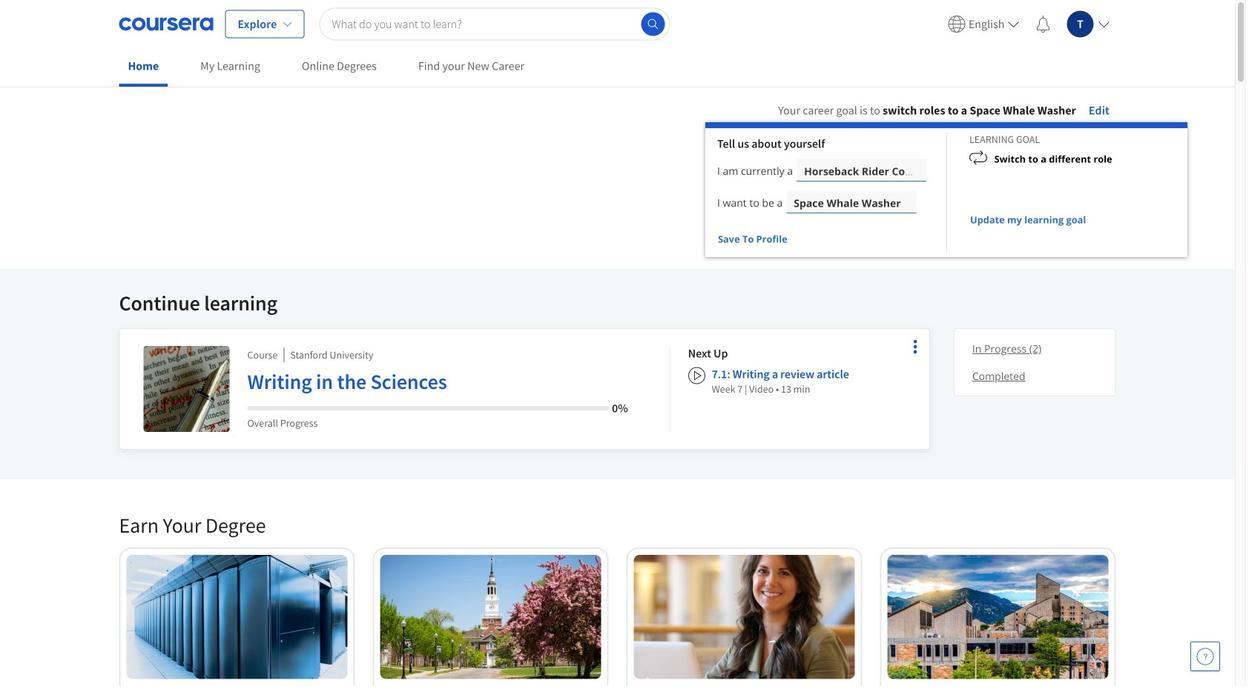 Task type: locate. For each thing, give the bounding box(es) containing it.
more option for writing in the sciences image
[[905, 337, 926, 358]]

region
[[705, 122, 1188, 257]]

status
[[788, 239, 796, 242]]

writing in the sciences image
[[144, 346, 230, 432]]

None search field
[[319, 8, 670, 40]]

earn your degree collection element
[[110, 489, 1125, 687]]

coursera image
[[119, 12, 213, 36]]



Task type: vqa. For each thing, say whether or not it's contained in the screenshot.
Coursera image on the left of page
yes



Task type: describe. For each thing, give the bounding box(es) containing it.
help center image
[[1197, 648, 1214, 666]]

What do you want to learn? text field
[[319, 8, 670, 40]]



